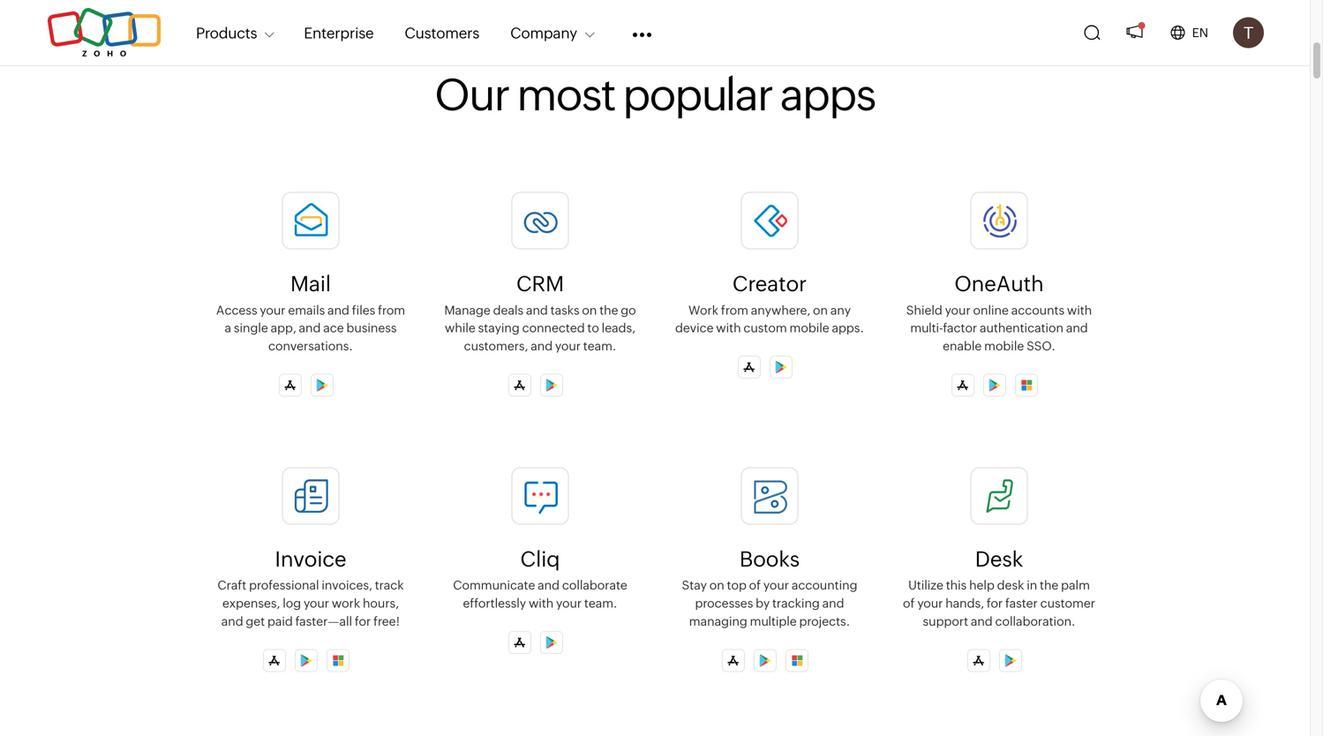 Task type: locate. For each thing, give the bounding box(es) containing it.
your up "faster—all"
[[304, 597, 329, 611]]

2 vertical spatial for
[[355, 614, 371, 629]]

functionality
[[797, 208, 916, 233]]

0 horizontal spatial from
[[378, 303, 405, 317]]

0 vertical spatial team.
[[584, 339, 617, 353]]

0 vertical spatial with
[[1068, 303, 1093, 317]]

2 vertical spatial the
[[1040, 579, 1059, 593]]

customer
[[1041, 597, 1096, 611]]

work
[[332, 597, 360, 611]]

0 vertical spatial the
[[755, 242, 786, 267]]

from
[[378, 303, 405, 317], [721, 303, 749, 317]]

mail access your emails and files from a single app, and ace business conversations.
[[216, 272, 405, 353]]

emails
[[288, 303, 325, 317]]

on inside engineered for ease, speed, and enhanced functionality to manage your business on the go.
[[727, 242, 752, 267]]

2 from from the left
[[721, 303, 749, 317]]

accounts
[[1012, 303, 1065, 317]]

team. down collaborate
[[585, 597, 618, 611]]

the inside engineered for ease, speed, and enhanced functionality to manage your business on the go.
[[755, 242, 786, 267]]

of inside the desk utilize this help desk in the palm of your hands, for faster customer support and collaboration.
[[903, 597, 915, 611]]

on right tasks
[[582, 303, 597, 317]]

and right the authentication
[[1067, 321, 1089, 335]]

and up connected
[[526, 303, 548, 317]]

your down the speed,
[[594, 242, 636, 267]]

0 horizontal spatial the
[[600, 303, 619, 317]]

and left get
[[221, 614, 243, 629]]

engineered for ease, speed, and enhanced functionality to manage your business on the go.
[[395, 208, 916, 267]]

multiple
[[750, 614, 797, 629]]

a
[[225, 321, 231, 335]]

your down utilize
[[918, 597, 943, 611]]

team. inside 'crm manage deals and tasks on the go while staying connected to leads, customers, and your team.'
[[584, 339, 617, 353]]

apps
[[674, 116, 776, 166]]

from right work
[[721, 303, 749, 317]]

business up work
[[640, 242, 723, 267]]

team. down leads,
[[584, 339, 617, 353]]

2 horizontal spatial the
[[1040, 579, 1059, 593]]

hands,
[[946, 597, 985, 611]]

team.
[[584, 339, 617, 353], [585, 597, 618, 611]]

files
[[352, 303, 376, 317]]

customers,
[[464, 339, 528, 353]]

online
[[974, 303, 1009, 317]]

and up projects. at the bottom of the page
[[823, 597, 845, 611]]

customers link
[[405, 13, 480, 52]]

ease,
[[538, 208, 587, 233]]

with inside cliq communicate and collaborate effortlessly with your team.
[[529, 597, 554, 611]]

and down the cliq in the bottom left of the page
[[538, 579, 560, 593]]

2 horizontal spatial with
[[1068, 303, 1093, 317]]

from right the files
[[378, 303, 405, 317]]

shield
[[907, 303, 943, 317]]

manage
[[512, 242, 590, 267]]

the up creator
[[755, 242, 786, 267]]

0 vertical spatial business
[[640, 242, 723, 267]]

anywhere,
[[751, 303, 811, 317]]

for
[[507, 208, 534, 233], [987, 597, 1003, 611], [355, 614, 371, 629]]

0 horizontal spatial with
[[529, 597, 554, 611]]

go.
[[790, 242, 821, 267]]

your down collaborate
[[556, 597, 582, 611]]

for left free!
[[355, 614, 371, 629]]

desk
[[976, 547, 1024, 572]]

company
[[510, 24, 578, 41]]

1 from from the left
[[378, 303, 405, 317]]

0 horizontal spatial to
[[489, 242, 509, 267]]

on down 'enhanced'
[[727, 242, 752, 267]]

and up ace
[[328, 303, 350, 317]]

1 horizontal spatial for
[[507, 208, 534, 233]]

speed,
[[590, 208, 654, 233]]

0 vertical spatial for
[[507, 208, 534, 233]]

leads,
[[602, 321, 636, 335]]

for inside invoice craft professional invoices, track expenses, log your work hours, and get paid faster—all for free!
[[355, 614, 371, 629]]

invoice craft professional invoices, track expenses, log your work hours, and get paid faster—all for free!
[[218, 547, 404, 629]]

1 vertical spatial mobile
[[985, 339, 1025, 353]]

mobile down anywhere,
[[790, 321, 830, 335]]

in
[[1027, 579, 1038, 593]]

books stay on top of your accounting processes by tracking and managing multiple projects.
[[682, 547, 858, 629]]

apps.
[[832, 321, 865, 335]]

and down hands,
[[971, 614, 993, 629]]

0 horizontal spatial for
[[355, 614, 371, 629]]

0 vertical spatial to
[[489, 242, 509, 267]]

to
[[489, 242, 509, 267], [588, 321, 599, 335]]

1 vertical spatial the
[[600, 303, 619, 317]]

invoice
[[275, 547, 347, 572]]

crm manage deals and tasks on the go while staying connected to leads, customers, and your team.
[[444, 272, 636, 353]]

1 vertical spatial team.
[[585, 597, 618, 611]]

1 horizontal spatial the
[[755, 242, 786, 267]]

mobile down the authentication
[[985, 339, 1025, 353]]

your down connected
[[555, 339, 581, 353]]

0 vertical spatial of
[[749, 579, 761, 593]]

from inside creator work from anywhere, on any device with custom mobile apps.
[[721, 303, 749, 317]]

on inside creator work from anywhere, on any device with custom mobile apps.
[[813, 303, 828, 317]]

of
[[749, 579, 761, 593], [903, 597, 915, 611]]

1 horizontal spatial mobile
[[985, 339, 1025, 353]]

1 vertical spatial with
[[716, 321, 741, 335]]

to left leads,
[[588, 321, 599, 335]]

oneauth shield your online accounts with multi-factor authentication and enable mobile sso.
[[907, 272, 1093, 353]]

0 horizontal spatial business
[[347, 321, 397, 335]]

tracking
[[773, 597, 820, 611]]

1 horizontal spatial with
[[716, 321, 741, 335]]

our most popular apps
[[435, 69, 876, 120]]

1 horizontal spatial to
[[588, 321, 599, 335]]

of down utilize
[[903, 597, 915, 611]]

on inside 'crm manage deals and tasks on the go while staying connected to leads, customers, and your team.'
[[582, 303, 597, 317]]

on
[[727, 242, 752, 267], [582, 303, 597, 317], [813, 303, 828, 317], [710, 579, 725, 593]]

business
[[640, 242, 723, 267], [347, 321, 397, 335]]

the left go
[[600, 303, 619, 317]]

the inside 'crm manage deals and tasks on the go while staying connected to leads, customers, and your team.'
[[600, 303, 619, 317]]

collaboration.
[[996, 614, 1076, 629]]

with down the cliq in the bottom left of the page
[[529, 597, 554, 611]]

1 horizontal spatial from
[[721, 303, 749, 317]]

2 horizontal spatial for
[[987, 597, 1003, 611]]

1 horizontal spatial business
[[640, 242, 723, 267]]

0 horizontal spatial of
[[749, 579, 761, 593]]

on up processes
[[710, 579, 725, 593]]

mobile inside creator work from anywhere, on any device with custom mobile apps.
[[790, 321, 830, 335]]

1 vertical spatial of
[[903, 597, 915, 611]]

your up by
[[764, 579, 789, 593]]

0 vertical spatial mobile
[[790, 321, 830, 335]]

team. inside cliq communicate and collaborate effortlessly with your team.
[[585, 597, 618, 611]]

the right in
[[1040, 579, 1059, 593]]

your inside books stay on top of your accounting processes by tracking and managing multiple projects.
[[764, 579, 789, 593]]

with right accounts
[[1068, 303, 1093, 317]]

access
[[216, 303, 257, 317]]

for left ease,
[[507, 208, 534, 233]]

oneauth
[[955, 272, 1044, 296]]

and inside books stay on top of your accounting processes by tracking and managing multiple projects.
[[823, 597, 845, 611]]

while
[[445, 321, 476, 335]]

this
[[946, 579, 967, 593]]

business inside mail access your emails and files from a single app, and ace business conversations.
[[347, 321, 397, 335]]

desk utilize this help desk in the palm of your hands, for faster customer support and collaboration.
[[903, 547, 1096, 629]]

2 vertical spatial with
[[529, 597, 554, 611]]

go
[[621, 303, 636, 317]]

for down help
[[987, 597, 1003, 611]]

and inside the desk utilize this help desk in the palm of your hands, for faster customer support and collaboration.
[[971, 614, 993, 629]]

your up app,
[[260, 303, 286, 317]]

your inside invoice craft professional invoices, track expenses, log your work hours, and get paid faster—all for free!
[[304, 597, 329, 611]]

1 vertical spatial to
[[588, 321, 599, 335]]

the inside the desk utilize this help desk in the palm of your hands, for faster customer support and collaboration.
[[1040, 579, 1059, 593]]

0 horizontal spatial mobile
[[790, 321, 830, 335]]

on left any
[[813, 303, 828, 317]]

processes
[[695, 597, 754, 611]]

your inside engineered for ease, speed, and enhanced functionality to manage your business on the go.
[[594, 242, 636, 267]]

authentication
[[980, 321, 1064, 335]]

your inside oneauth shield your online accounts with multi-factor authentication and enable mobile sso.
[[945, 303, 971, 317]]

your up factor
[[945, 303, 971, 317]]

1 vertical spatial business
[[347, 321, 397, 335]]

1 horizontal spatial of
[[903, 597, 915, 611]]

and
[[658, 208, 694, 233], [328, 303, 350, 317], [526, 303, 548, 317], [299, 321, 321, 335], [1067, 321, 1089, 335], [531, 339, 553, 353], [538, 579, 560, 593], [823, 597, 845, 611], [221, 614, 243, 629], [971, 614, 993, 629]]

with
[[1068, 303, 1093, 317], [716, 321, 741, 335], [529, 597, 554, 611]]

single
[[234, 321, 268, 335]]

the
[[755, 242, 786, 267], [600, 303, 619, 317], [1040, 579, 1059, 593]]

by
[[756, 597, 770, 611]]

1 vertical spatial for
[[987, 597, 1003, 611]]

utilize
[[909, 579, 944, 593]]

and right the speed,
[[658, 208, 694, 233]]

on inside books stay on top of your accounting processes by tracking and managing multiple projects.
[[710, 579, 725, 593]]

and inside engineered for ease, speed, and enhanced functionality to manage your business on the go.
[[658, 208, 694, 233]]

with down work
[[716, 321, 741, 335]]

ace
[[323, 321, 344, 335]]

of right top
[[749, 579, 761, 593]]

to left manage
[[489, 242, 509, 267]]

business down the files
[[347, 321, 397, 335]]

with inside oneauth shield your online accounts with multi-factor authentication and enable mobile sso.
[[1068, 303, 1093, 317]]



Task type: vqa. For each thing, say whether or not it's contained in the screenshot.


Task type: describe. For each thing, give the bounding box(es) containing it.
get
[[246, 614, 265, 629]]

enterprise link
[[304, 13, 374, 52]]

hours,
[[363, 597, 399, 611]]

engineered
[[395, 208, 504, 233]]

log
[[283, 597, 301, 611]]

faster—all
[[295, 614, 352, 629]]

top
[[727, 579, 747, 593]]

and inside oneauth shield your online accounts with multi-factor authentication and enable mobile sso.
[[1067, 321, 1089, 335]]

paid
[[268, 614, 293, 629]]

business inside engineered for ease, speed, and enhanced functionality to manage your business on the go.
[[640, 242, 723, 267]]

stay
[[682, 579, 707, 593]]

support
[[923, 614, 969, 629]]

products
[[196, 24, 257, 41]]

books
[[740, 547, 800, 572]]

palm
[[1062, 579, 1091, 593]]

en
[[1193, 26, 1209, 40]]

work
[[689, 303, 719, 317]]

creator work from anywhere, on any device with custom mobile apps.
[[676, 272, 865, 335]]

communicate
[[453, 579, 535, 593]]

and down connected
[[531, 339, 553, 353]]

terry turtle image
[[1234, 17, 1265, 48]]

staying
[[478, 321, 520, 335]]

the for crm
[[600, 303, 619, 317]]

apps
[[781, 69, 876, 120]]

and inside cliq communicate and collaborate effortlessly with your team.
[[538, 579, 560, 593]]

custom
[[744, 321, 787, 335]]

to inside 'crm manage deals and tasks on the go while staying connected to leads, customers, and your team.'
[[588, 321, 599, 335]]

faster
[[1006, 597, 1038, 611]]

collaborate
[[562, 579, 628, 593]]

multi-
[[911, 321, 943, 335]]

enterprise
[[304, 24, 374, 41]]

popular
[[623, 69, 773, 120]]

for inside the desk utilize this help desk in the palm of your hands, for faster customer support and collaboration.
[[987, 597, 1003, 611]]

our
[[435, 69, 509, 120]]

most
[[517, 69, 615, 120]]

your inside mail access your emails and files from a single app, and ace business conversations.
[[260, 303, 286, 317]]

mobile inside oneauth shield your online accounts with multi-factor authentication and enable mobile sso.
[[985, 339, 1025, 353]]

crm
[[517, 272, 564, 296]]

factor
[[943, 321, 978, 335]]

with inside creator work from anywhere, on any device with custom mobile apps.
[[716, 321, 741, 335]]

cliq communicate and collaborate effortlessly with your team.
[[453, 547, 628, 611]]

manage
[[444, 303, 491, 317]]

your inside the desk utilize this help desk in the palm of your hands, for faster customer support and collaboration.
[[918, 597, 943, 611]]

tasks
[[551, 303, 580, 317]]

the for desk
[[1040, 579, 1059, 593]]

conversations.
[[268, 339, 353, 353]]

invoices,
[[322, 579, 373, 593]]

creator
[[733, 272, 807, 296]]

with for oneauth
[[1068, 303, 1093, 317]]

from inside mail access your emails and files from a single app, and ace business conversations.
[[378, 303, 405, 317]]

professional
[[249, 579, 319, 593]]

enhanced
[[698, 208, 793, 233]]

your inside cliq communicate and collaborate effortlessly with your team.
[[556, 597, 582, 611]]

customers
[[405, 24, 480, 41]]

mobile apps
[[534, 116, 776, 166]]

craft
[[218, 579, 247, 593]]

connected
[[522, 321, 585, 335]]

and up the conversations. on the left top of page
[[299, 321, 321, 335]]

free!
[[374, 614, 400, 629]]

device
[[676, 321, 714, 335]]

projects.
[[800, 614, 851, 629]]

any
[[831, 303, 851, 317]]

for inside engineered for ease, speed, and enhanced functionality to manage your business on the go.
[[507, 208, 534, 233]]

sso.
[[1027, 339, 1056, 353]]

app,
[[271, 321, 296, 335]]

of inside books stay on top of your accounting processes by tracking and managing multiple projects.
[[749, 579, 761, 593]]

with for cliq
[[529, 597, 554, 611]]

mail
[[291, 272, 331, 296]]

your inside 'crm manage deals and tasks on the go while staying connected to leads, customers, and your team.'
[[555, 339, 581, 353]]

accounting
[[792, 579, 858, 593]]

cliq
[[521, 547, 560, 572]]

mobile
[[534, 116, 667, 166]]

and inside invoice craft professional invoices, track expenses, log your work hours, and get paid faster—all for free!
[[221, 614, 243, 629]]

desk
[[998, 579, 1025, 593]]

managing
[[689, 614, 748, 629]]

enable
[[943, 339, 982, 353]]

expenses,
[[223, 597, 280, 611]]

help
[[970, 579, 995, 593]]

deals
[[493, 303, 524, 317]]

effortlessly
[[463, 597, 526, 611]]

to inside engineered for ease, speed, and enhanced functionality to manage your business on the go.
[[489, 242, 509, 267]]



